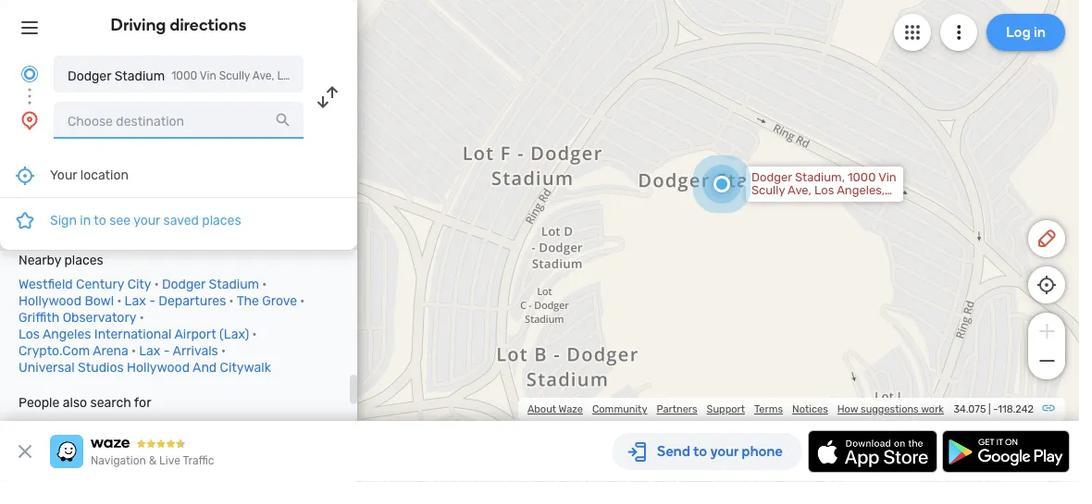 Task type: describe. For each thing, give the bounding box(es) containing it.
los inside dodger stadium, los angeles driving directions
[[67, 438, 85, 451]]

the
[[237, 293, 259, 308]]

angeles,
[[837, 183, 885, 198]]

support link
[[707, 403, 745, 416]]

suggestions
[[861, 403, 919, 416]]

airport
[[174, 327, 216, 342]]

crypto.com arena link
[[19, 343, 129, 358]]

waze
[[559, 403, 583, 416]]

dodger stadium hollywood bowl
[[19, 277, 259, 308]]

driving
[[132, 438, 168, 451]]

to
[[74, 421, 84, 434]]

and
[[193, 360, 217, 375]]

how suggestions work link
[[838, 403, 945, 416]]

directions
[[19, 421, 71, 434]]

search
[[90, 395, 131, 410]]

the grove link
[[237, 293, 297, 308]]

international
[[94, 327, 172, 342]]

location image
[[19, 109, 41, 131]]

terms link
[[755, 403, 783, 416]]

stadium, for directions
[[19, 438, 65, 451]]

for
[[134, 395, 151, 410]]

x image
[[14, 441, 36, 463]]

ave,
[[788, 183, 812, 198]]

current location image
[[19, 63, 41, 85]]

2 vertical spatial -
[[994, 403, 999, 416]]

34.075
[[954, 403, 987, 416]]

universal studios hollywood and citywalk link
[[19, 360, 271, 375]]

notices link
[[793, 403, 829, 416]]

|
[[989, 403, 992, 416]]

century
[[76, 277, 124, 292]]

dodger stadium, los angeles driving directions
[[19, 421, 286, 451]]

grove
[[262, 293, 297, 308]]

driving
[[111, 15, 166, 35]]

traffic
[[183, 455, 214, 468]]

westfield century city link
[[19, 277, 151, 292]]

vin
[[879, 170, 897, 185]]

lax for departures
[[125, 293, 146, 308]]

lax for arrivals
[[139, 343, 160, 358]]

crypto.com
[[19, 343, 90, 358]]

scully
[[752, 183, 786, 198]]

dodger for dodger stadium
[[68, 68, 111, 83]]

hollywood inside dodger stadium hollywood bowl
[[19, 293, 81, 308]]

34.075 | -118.242
[[954, 403, 1034, 416]]

directions to dodger stadium, los angeles link
[[19, 421, 238, 434]]

star image
[[14, 209, 36, 232]]

118.242
[[999, 403, 1034, 416]]

dodger for dodger stadium, 1000 vin scully ave, los angeles, california, united states
[[752, 170, 793, 185]]

states
[[851, 196, 888, 211]]

dodger for dodger stadium hollywood bowl
[[162, 277, 206, 292]]

driving directions
[[111, 15, 247, 35]]

griffith observatory link
[[19, 310, 137, 325]]

about
[[528, 403, 557, 416]]

lax - departures link
[[125, 293, 226, 308]]

angeles for observatory
[[43, 327, 91, 342]]

lax - arrivals link
[[139, 343, 218, 358]]

zoom in image
[[1036, 320, 1059, 343]]

the grove griffith observatory los angeles international airport (lax) crypto.com arena
[[19, 293, 297, 358]]

about waze link
[[528, 403, 583, 416]]

Choose destination text field
[[54, 102, 304, 139]]

lax - departures
[[125, 293, 226, 308]]

westfield
[[19, 277, 73, 292]]



Task type: vqa. For each thing, say whether or not it's contained in the screenshot.
5 4 3 2 1
no



Task type: locate. For each thing, give the bounding box(es) containing it.
angeles for stadium,
[[197, 421, 238, 434]]

dodger stadium, los angeles driving directions link
[[19, 421, 286, 451]]

0 horizontal spatial stadium,
[[19, 438, 65, 451]]

community
[[593, 403, 648, 416]]

zoom out image
[[1036, 350, 1059, 372]]

arrivals
[[173, 343, 218, 358]]

los inside the grove griffith observatory los angeles international airport (lax) crypto.com arena
[[19, 327, 40, 342]]

-
[[149, 293, 156, 308], [164, 343, 170, 358], [994, 403, 999, 416]]

stadium inside button
[[114, 68, 165, 83]]

dodger up california,
[[752, 170, 793, 185]]

dodger inside button
[[68, 68, 111, 83]]

community link
[[593, 403, 648, 416]]

0 vertical spatial stadium
[[114, 68, 165, 83]]

stadium, down directions
[[19, 438, 65, 451]]

directions to dodger stadium, los angeles
[[19, 421, 238, 434]]

lax up universal studios hollywood and citywalk link
[[139, 343, 160, 358]]

stadium
[[114, 68, 165, 83], [209, 277, 259, 292]]

0 vertical spatial hollywood
[[19, 293, 81, 308]]

angeles inside dodger stadium, los angeles driving directions
[[88, 438, 130, 451]]

dodger inside dodger stadium, los angeles driving directions
[[248, 421, 286, 434]]

1 vertical spatial stadium,
[[127, 421, 173, 434]]

- down city
[[149, 293, 156, 308]]

dodger right current location icon
[[68, 68, 111, 83]]

lax - arrivals universal studios hollywood and citywalk
[[19, 343, 271, 375]]

0 vertical spatial -
[[149, 293, 156, 308]]

los angeles international airport (lax) link
[[19, 327, 249, 342]]

hollywood
[[19, 293, 81, 308], [127, 360, 190, 375]]

dodger stadium button
[[54, 56, 304, 93]]

dodger stadium link
[[162, 277, 259, 292]]

list box
[[0, 154, 357, 250]]

dodger stadium, 1000 vin scully ave, los angeles, california, united states
[[752, 170, 897, 211]]

2 vertical spatial stadium,
[[19, 438, 65, 451]]

(lax)
[[220, 327, 249, 342]]

directions inside dodger stadium, los angeles driving directions
[[171, 438, 222, 451]]

1 vertical spatial stadium
[[209, 277, 259, 292]]

0 horizontal spatial hollywood
[[19, 293, 81, 308]]

- up universal studios hollywood and citywalk link
[[164, 343, 170, 358]]

partners link
[[657, 403, 698, 416]]

- inside lax - arrivals universal studios hollywood and citywalk
[[164, 343, 170, 358]]

angeles inside the grove griffith observatory los angeles international airport (lax) crypto.com arena
[[43, 327, 91, 342]]

stadium, up driving
[[127, 421, 173, 434]]

hollywood bowl link
[[19, 293, 114, 308]]

people
[[19, 395, 60, 410]]

- right |
[[994, 403, 999, 416]]

directions up traffic
[[171, 438, 222, 451]]

navigation & live traffic
[[91, 455, 214, 468]]

arena
[[93, 343, 129, 358]]

how
[[838, 403, 859, 416]]

universal
[[19, 360, 75, 375]]

stadium,
[[795, 170, 845, 185], [127, 421, 173, 434], [19, 438, 65, 451]]

stadium for dodger stadium
[[114, 68, 165, 83]]

lax inside lax - arrivals universal studios hollywood and citywalk
[[139, 343, 160, 358]]

departures
[[159, 293, 226, 308]]

stadium, up united
[[795, 170, 845, 185]]

directions up dodger stadium button
[[170, 15, 247, 35]]

&
[[149, 455, 157, 468]]

dodger inside "dodger stadium, 1000 vin scully ave, los angeles, california, united states"
[[752, 170, 793, 185]]

dodger up lax - departures
[[162, 277, 206, 292]]

0 vertical spatial lax
[[125, 293, 146, 308]]

people also search for
[[19, 395, 151, 410]]

dodger stadium
[[68, 68, 165, 83]]

0 vertical spatial stadium,
[[795, 170, 845, 185]]

1 vertical spatial angeles
[[197, 421, 238, 434]]

westfield century city
[[19, 277, 151, 292]]

citywalk
[[220, 360, 271, 375]]

recenter image
[[14, 164, 36, 187]]

navigation
[[91, 455, 146, 468]]

1 horizontal spatial stadium,
[[127, 421, 173, 434]]

dodger
[[68, 68, 111, 83], [752, 170, 793, 185], [162, 277, 206, 292], [87, 421, 125, 434], [248, 421, 286, 434]]

stadium inside dodger stadium hollywood bowl
[[209, 277, 259, 292]]

angeles up traffic
[[197, 421, 238, 434]]

0 vertical spatial angeles
[[43, 327, 91, 342]]

about waze community partners support terms notices how suggestions work
[[528, 403, 945, 416]]

2 horizontal spatial -
[[994, 403, 999, 416]]

bowl
[[85, 293, 114, 308]]

directions
[[170, 15, 247, 35], [171, 438, 222, 451]]

support
[[707, 403, 745, 416]]

nearby places
[[19, 252, 103, 268]]

notices
[[793, 403, 829, 416]]

dodger down the citywalk
[[248, 421, 286, 434]]

2 vertical spatial angeles
[[88, 438, 130, 451]]

stadium up the
[[209, 277, 259, 292]]

stadium, inside "dodger stadium, 1000 vin scully ave, los angeles, california, united states"
[[795, 170, 845, 185]]

1 vertical spatial -
[[164, 343, 170, 358]]

los inside "dodger stadium, 1000 vin scully ave, los angeles, california, united states"
[[815, 183, 835, 198]]

dodger down search
[[87, 421, 125, 434]]

los
[[815, 183, 835, 198], [19, 327, 40, 342], [176, 421, 194, 434], [67, 438, 85, 451]]

lax
[[125, 293, 146, 308], [139, 343, 160, 358]]

angeles
[[43, 327, 91, 342], [197, 421, 238, 434], [88, 438, 130, 451]]

1 vertical spatial hollywood
[[127, 360, 190, 375]]

observatory
[[63, 310, 137, 325]]

pencil image
[[1036, 228, 1058, 250]]

2 horizontal spatial stadium,
[[795, 170, 845, 185]]

lax down city
[[125, 293, 146, 308]]

stadium down driving
[[114, 68, 165, 83]]

live
[[159, 455, 180, 468]]

1 horizontal spatial -
[[164, 343, 170, 358]]

los down to
[[67, 438, 85, 451]]

los down griffith
[[19, 327, 40, 342]]

1 vertical spatial lax
[[139, 343, 160, 358]]

terms
[[755, 403, 783, 416]]

0 horizontal spatial -
[[149, 293, 156, 308]]

partners
[[657, 403, 698, 416]]

nearby
[[19, 252, 61, 268]]

places
[[64, 252, 103, 268]]

los right ave,
[[815, 183, 835, 198]]

dodger for dodger stadium, los angeles driving directions
[[248, 421, 286, 434]]

work
[[922, 403, 945, 416]]

hollywood down westfield at left bottom
[[19, 293, 81, 308]]

united
[[811, 196, 849, 211]]

hollywood down the lax - arrivals link
[[127, 360, 190, 375]]

0 horizontal spatial stadium
[[114, 68, 165, 83]]

also
[[63, 395, 87, 410]]

california,
[[752, 196, 808, 211]]

link image
[[1042, 401, 1057, 416]]

1 horizontal spatial hollywood
[[127, 360, 190, 375]]

griffith
[[19, 310, 59, 325]]

- for departures
[[149, 293, 156, 308]]

dodger inside dodger stadium hollywood bowl
[[162, 277, 206, 292]]

city
[[127, 277, 151, 292]]

stadium for dodger stadium hollywood bowl
[[209, 277, 259, 292]]

angeles up navigation
[[88, 438, 130, 451]]

1 horizontal spatial stadium
[[209, 277, 259, 292]]

studios
[[78, 360, 124, 375]]

los up traffic
[[176, 421, 194, 434]]

1 vertical spatial directions
[[171, 438, 222, 451]]

stadium, inside dodger stadium, los angeles driving directions
[[19, 438, 65, 451]]

- for arrivals
[[164, 343, 170, 358]]

1000
[[848, 170, 876, 185]]

0 vertical spatial directions
[[170, 15, 247, 35]]

stadium, for ave,
[[795, 170, 845, 185]]

hollywood inside lax - arrivals universal studios hollywood and citywalk
[[127, 360, 190, 375]]

angeles up crypto.com arena link
[[43, 327, 91, 342]]



